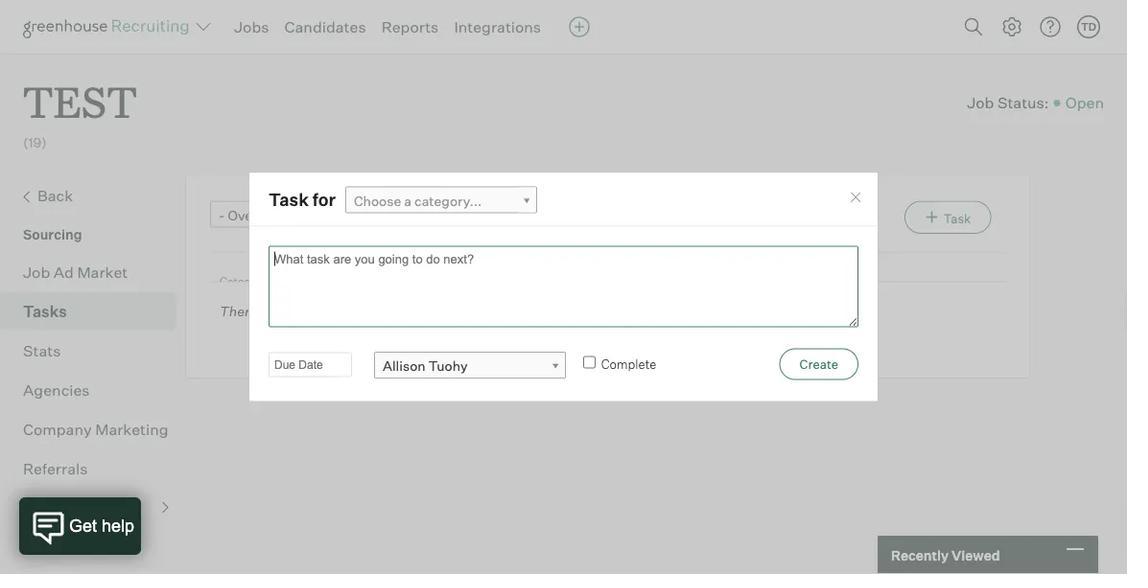 Task type: locate. For each thing, give the bounding box(es) containing it.
test
[[23, 73, 137, 130]]

company
[[23, 420, 92, 439]]

allison tuohy
[[383, 358, 468, 375]]

viewed
[[952, 547, 1001, 564]]

0 vertical spatial job
[[968, 93, 995, 112]]

job
[[968, 93, 995, 112], [23, 263, 50, 282]]

1 horizontal spatial task
[[944, 211, 972, 226]]

integrations
[[454, 17, 541, 36]]

company marketing
[[23, 420, 168, 439]]

1 vertical spatial job
[[23, 263, 50, 282]]

None submit
[[780, 349, 859, 380]]

complete
[[602, 356, 657, 372]]

social media
[[23, 499, 115, 518]]

td
[[1082, 20, 1097, 33]]

1 horizontal spatial job
[[968, 93, 995, 112]]

open
[[1066, 93, 1105, 112]]

allison
[[383, 358, 426, 375]]

1 vertical spatial tasks
[[23, 302, 67, 321]]

status:
[[998, 93, 1050, 112]]

social media link
[[23, 497, 169, 520]]

Complete checkbox
[[583, 356, 596, 369]]

reports link
[[382, 17, 439, 36]]

job ad market link
[[23, 261, 169, 284]]

task for task
[[944, 211, 972, 226]]

tuohy
[[429, 358, 468, 375]]

marketing
[[95, 420, 168, 439]]

- overdue tasks
[[219, 207, 321, 224]]

job left status:
[[968, 93, 995, 112]]

td button
[[1078, 15, 1101, 38]]

task inside task for dialog
[[269, 189, 309, 210]]

integrations link
[[454, 17, 541, 36]]

stats link
[[23, 339, 169, 362]]

0 horizontal spatial tasks
[[23, 302, 67, 321]]

0 vertical spatial tasks
[[284, 207, 321, 224]]

category
[[220, 274, 268, 289]]

1 horizontal spatial tasks
[[284, 207, 321, 224]]

0 horizontal spatial job
[[23, 263, 50, 282]]

0 horizontal spatial task
[[269, 189, 309, 210]]

ad
[[53, 263, 74, 282]]

greenhouse recruiting image
[[23, 15, 196, 38]]

recently
[[892, 547, 949, 564]]

social
[[23, 499, 67, 518]]

recently viewed
[[892, 547, 1001, 564]]

tasks
[[284, 207, 321, 224], [23, 302, 67, 321]]

1 vertical spatial task
[[944, 211, 972, 226]]

job left ad
[[23, 263, 50, 282]]

tasks right overdue at left top
[[284, 207, 321, 224]]

back link
[[23, 184, 169, 209]]

jobs link
[[234, 17, 269, 36]]

category...
[[415, 192, 482, 209]]

stats
[[23, 341, 61, 361]]

are
[[260, 303, 280, 320]]

task for task for
[[269, 189, 309, 210]]

media
[[70, 499, 115, 518]]

task
[[269, 189, 309, 210], [944, 211, 972, 226]]

referrals link
[[23, 457, 169, 481]]

there are no overdue to-dos
[[220, 303, 398, 320]]

td button
[[1074, 12, 1105, 42]]

task for
[[269, 189, 336, 210]]

tasks up stats
[[23, 302, 67, 321]]

job for job ad market
[[23, 263, 50, 282]]

reports
[[382, 17, 439, 36]]

choose a category... link
[[346, 186, 537, 214]]

0 vertical spatial task
[[269, 189, 309, 210]]

overdue
[[302, 303, 353, 320]]

allison tuohy link
[[374, 352, 566, 380]]

overdue
[[228, 207, 281, 224]]

for
[[313, 189, 336, 210]]

agencies link
[[23, 379, 169, 402]]



Task type: describe. For each thing, give the bounding box(es) containing it.
dos
[[375, 303, 398, 320]]

a
[[404, 192, 412, 209]]

company marketing link
[[23, 418, 169, 441]]

(19)
[[23, 135, 47, 151]]

choose
[[354, 192, 401, 209]]

test link
[[23, 54, 137, 134]]

jobs
[[234, 17, 269, 36]]

none submit inside task for dialog
[[780, 349, 859, 380]]

search image
[[963, 15, 986, 38]]

configure image
[[1001, 15, 1024, 38]]

no
[[283, 303, 299, 320]]

tasks inside "link"
[[284, 207, 321, 224]]

market
[[77, 263, 128, 282]]

- overdue tasks link
[[210, 201, 385, 229]]

sourcing
[[23, 226, 82, 243]]

tasks link
[[23, 300, 169, 323]]

-
[[219, 207, 225, 224]]

choose a category...
[[354, 192, 482, 209]]

close image
[[849, 190, 864, 206]]

candidates
[[285, 17, 366, 36]]

What task are you going to do next? text field
[[269, 246, 859, 328]]

job status:
[[968, 93, 1050, 112]]

test (19)
[[23, 73, 137, 151]]

there
[[220, 303, 257, 320]]

referrals
[[23, 459, 88, 479]]

to-
[[356, 303, 375, 320]]

candidates link
[[285, 17, 366, 36]]

job ad market
[[23, 263, 128, 282]]

back
[[37, 186, 73, 205]]

job for job status:
[[968, 93, 995, 112]]

agencies
[[23, 381, 90, 400]]

Due Date text field
[[269, 353, 352, 377]]

task for dialog
[[249, 172, 879, 402]]



Task type: vqa. For each thing, say whether or not it's contained in the screenshot.
'TEST (19)'
yes



